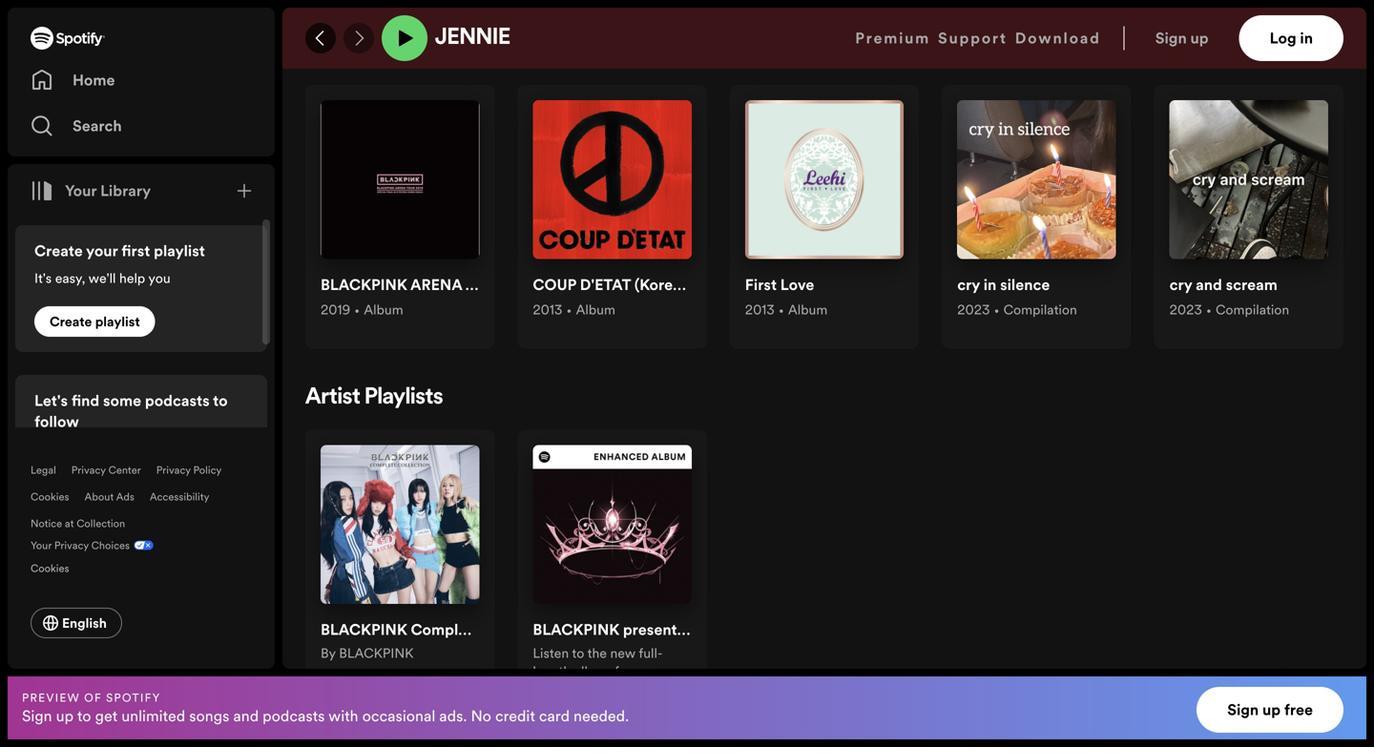 Task type: locate. For each thing, give the bounding box(es) containing it.
1 horizontal spatial podcasts
[[263, 706, 325, 727]]

show
[[1292, 43, 1327, 61]]

to left 'get' at the bottom of page
[[77, 706, 91, 727]]

create
[[34, 241, 83, 262], [50, 313, 92, 331]]

go back image
[[313, 31, 328, 46]]

and right songs on the bottom left
[[233, 706, 259, 727]]

get
[[95, 706, 118, 727]]

scream
[[1226, 274, 1278, 295]]

collection right complete
[[485, 620, 559, 641]]

podcasts right some
[[145, 391, 210, 412]]

up inside top bar and user menu element
[[1191, 28, 1209, 49]]

2023 down cry in silence link
[[958, 301, 991, 319]]

1 horizontal spatial up
[[1191, 28, 1209, 49]]

blackpink presents the album (enhanced)
[[533, 620, 849, 641]]

1 vertical spatial cookies
[[31, 561, 69, 576]]

your down notice
[[31, 538, 52, 553]]

create for your
[[34, 241, 83, 262]]

cookies
[[31, 490, 69, 504], [31, 561, 69, 576]]

1 horizontal spatial your
[[65, 180, 97, 201]]

california consumer privacy act (ccpa) opt-out icon image
[[130, 538, 154, 557]]

1 horizontal spatial 2023
[[1170, 301, 1203, 319]]

2023 down cry and scream link
[[1170, 301, 1203, 319]]

podcasts
[[145, 391, 210, 412], [263, 706, 325, 727]]

1 vertical spatial create
[[50, 313, 92, 331]]

your inside button
[[65, 180, 97, 201]]

privacy up about
[[71, 463, 106, 477]]

create your first playlist it's easy, we'll help you
[[34, 241, 205, 287]]

home link
[[31, 61, 252, 99]]

first
[[745, 274, 777, 295]]

1 vertical spatial cookies link
[[31, 557, 84, 578]]

blackpink for blackpink complete collection by blackpink
[[321, 620, 407, 641]]

preview of spotify sign up to get unlimited songs and podcasts with occasional ads. no credit card needed.
[[22, 690, 629, 727]]

podcasts left the with at the left of page
[[263, 706, 325, 727]]

blackpink inside blackpink presents the album (enhanced) link
[[533, 620, 620, 641]]

1 vertical spatial and
[[233, 706, 259, 727]]

2013 down coup
[[533, 301, 563, 319]]

album down love
[[789, 301, 828, 319]]

cry and scream
[[1170, 274, 1278, 295]]

0 vertical spatial cookies
[[31, 490, 69, 504]]

coup
[[533, 274, 577, 295]]

1 horizontal spatial playlist
[[154, 241, 205, 262]]

1 cookies link from the top
[[31, 490, 69, 504]]

privacy
[[71, 463, 106, 477], [156, 463, 191, 477], [54, 538, 89, 553]]

1 2013 from the left
[[533, 301, 563, 319]]

0 vertical spatial podcasts
[[145, 391, 210, 412]]

top bar and user menu element
[[283, 8, 1367, 69]]

to inside preview of spotify sign up to get unlimited songs and podcasts with occasional ads. no credit card needed.
[[77, 706, 91, 727]]

privacy down at
[[54, 538, 89, 553]]

2 cookies link from the top
[[31, 557, 84, 578]]

1 vertical spatial in
[[984, 274, 997, 295]]

and inside cry and scream link
[[1196, 274, 1223, 295]]

collection for at
[[77, 517, 125, 531]]

1 horizontal spatial 2013
[[745, 301, 775, 319]]

1 horizontal spatial and
[[1196, 274, 1223, 295]]

2013 down first
[[745, 301, 775, 319]]

playlist inside create playlist button
[[95, 313, 140, 331]]

0 horizontal spatial to
[[77, 706, 91, 727]]

up left log
[[1191, 28, 1209, 49]]

blackpink right by at left bottom
[[339, 645, 414, 663]]

1 vertical spatial podcasts
[[263, 706, 325, 727]]

cry in silence
[[958, 274, 1051, 295]]

premium
[[856, 28, 931, 49]]

1 horizontal spatial in
[[1301, 28, 1314, 49]]

playlist down help
[[95, 313, 140, 331]]

sign up button
[[1148, 15, 1240, 61]]

your library button
[[23, 172, 159, 210]]

cry left the silence
[[958, 274, 980, 295]]

some
[[103, 391, 141, 412]]

0 horizontal spatial 2013
[[533, 301, 563, 319]]

preview
[[22, 690, 80, 706]]

1 compilation from the left
[[1004, 301, 1078, 319]]

0 vertical spatial collection
[[77, 517, 125, 531]]

0 horizontal spatial in
[[984, 274, 997, 295]]

blackpink for blackpink presents the album (enhanced)
[[533, 620, 620, 641]]

legal
[[31, 463, 56, 477]]

cookies link down your privacy choices
[[31, 557, 84, 578]]

on
[[393, 41, 423, 64]]

up
[[1191, 28, 1209, 49], [1263, 700, 1281, 721], [56, 706, 74, 727]]

1 horizontal spatial collection
[[485, 620, 559, 641]]

1 horizontal spatial cry
[[1170, 274, 1193, 295]]

(korean
[[635, 274, 690, 295]]

0 vertical spatial and
[[1196, 274, 1223, 295]]

1 cry from the left
[[958, 274, 980, 295]]

and left scream
[[1196, 274, 1223, 295]]

cry for cry and scream
[[1170, 274, 1193, 295]]

0 horizontal spatial 2023
[[958, 301, 991, 319]]

and inside preview of spotify sign up to get unlimited songs and podcasts with occasional ads. no credit card needed.
[[233, 706, 259, 727]]

your left library
[[65, 180, 97, 201]]

sign
[[1156, 28, 1188, 49], [1228, 700, 1260, 721], [22, 706, 52, 727]]

2023 for and
[[1170, 301, 1203, 319]]

main element
[[8, 8, 275, 669]]

0 vertical spatial in
[[1301, 28, 1314, 49]]

sign inside top bar and user menu element
[[1156, 28, 1188, 49]]

in inside button
[[1301, 28, 1314, 49]]

appears on element
[[306, 41, 1344, 349]]

0 vertical spatial to
[[213, 391, 228, 412]]

by
[[321, 645, 336, 663]]

up for sign up
[[1191, 28, 1209, 49]]

sign for sign up
[[1156, 28, 1188, 49]]

2019
[[321, 301, 351, 319]]

cookies up notice
[[31, 490, 69, 504]]

collection for complete
[[485, 620, 559, 641]]

up left of
[[56, 706, 74, 727]]

needed.
[[574, 706, 629, 727]]

your
[[65, 180, 97, 201], [31, 538, 52, 553]]

all
[[1330, 43, 1344, 61]]

0 vertical spatial playlist
[[154, 241, 205, 262]]

collection inside main element
[[77, 517, 125, 531]]

help
[[119, 269, 145, 287]]

create down easy,
[[50, 313, 92, 331]]

0 horizontal spatial compilation
[[1004, 301, 1078, 319]]

2 compilation from the left
[[1216, 301, 1290, 319]]

collection inside "blackpink complete collection by blackpink"
[[485, 620, 559, 641]]

up for sign up free
[[1263, 700, 1281, 721]]

podcasts inside let's find some podcasts to follow
[[145, 391, 210, 412]]

in for log
[[1301, 28, 1314, 49]]

create for playlist
[[50, 313, 92, 331]]

artist
[[306, 387, 361, 410]]

notice
[[31, 517, 62, 531]]

blackpink up by at left bottom
[[321, 620, 407, 641]]

create inside button
[[50, 313, 92, 331]]

compilation down scream
[[1216, 301, 1290, 319]]

1 vertical spatial playlist
[[95, 313, 140, 331]]

2013 for coup d'etat (korean version)
[[533, 301, 563, 319]]

your for your library
[[65, 180, 97, 201]]

0 vertical spatial cookies link
[[31, 490, 69, 504]]

in
[[1301, 28, 1314, 49], [984, 274, 997, 295]]

album right the 2019
[[364, 301, 404, 319]]

to
[[213, 391, 228, 412], [77, 706, 91, 727]]

up left free
[[1263, 700, 1281, 721]]

of
[[84, 690, 102, 706]]

playlist inside create your first playlist it's easy, we'll help you
[[154, 241, 205, 262]]

sign for sign up free
[[1228, 700, 1260, 721]]

0 horizontal spatial collection
[[77, 517, 125, 531]]

blackpink presents the album (enhanced) link
[[533, 620, 849, 645]]

0 vertical spatial create
[[34, 241, 83, 262]]

collection up choices
[[77, 517, 125, 531]]

0 vertical spatial your
[[65, 180, 97, 201]]

0 horizontal spatial up
[[56, 706, 74, 727]]

no
[[471, 706, 492, 727]]

1 2023 from the left
[[958, 301, 991, 319]]

jennie
[[435, 27, 511, 50]]

playlists
[[365, 387, 443, 410]]

1 horizontal spatial sign
[[1156, 28, 1188, 49]]

0 horizontal spatial your
[[31, 538, 52, 553]]

presents
[[623, 620, 685, 641]]

2 horizontal spatial up
[[1263, 700, 1281, 721]]

create inside create your first playlist it's easy, we'll help you
[[34, 241, 83, 262]]

show all
[[1292, 43, 1344, 61]]

compilation
[[1004, 301, 1078, 319], [1216, 301, 1290, 319]]

log in button
[[1240, 15, 1344, 61]]

1 vertical spatial your
[[31, 538, 52, 553]]

2 horizontal spatial sign
[[1228, 700, 1260, 721]]

library
[[100, 180, 151, 201]]

about ads
[[84, 490, 134, 504]]

create up easy,
[[34, 241, 83, 262]]

playlist up you
[[154, 241, 205, 262]]

compilation down the silence
[[1004, 301, 1078, 319]]

album
[[364, 301, 404, 319], [576, 301, 616, 319], [789, 301, 828, 319], [718, 620, 765, 641]]

privacy up accessibility link
[[156, 463, 191, 477]]

playlist
[[154, 241, 205, 262], [95, 313, 140, 331]]

compilation for cry in silence
[[1004, 301, 1078, 319]]

accessibility
[[150, 490, 210, 504]]

2023 for in
[[958, 301, 991, 319]]

2 cry from the left
[[1170, 274, 1193, 295]]

blackpink left presents at the left bottom of page
[[533, 620, 620, 641]]

0 horizontal spatial sign
[[22, 706, 52, 727]]

0 horizontal spatial playlist
[[95, 313, 140, 331]]

sign up
[[1156, 28, 1209, 49]]

1 vertical spatial to
[[77, 706, 91, 727]]

cry left scream
[[1170, 274, 1193, 295]]

0 horizontal spatial podcasts
[[145, 391, 210, 412]]

cookies link up notice
[[31, 490, 69, 504]]

1 horizontal spatial to
[[213, 391, 228, 412]]

collection
[[77, 517, 125, 531], [485, 620, 559, 641]]

your library
[[65, 180, 151, 201]]

1 horizontal spatial compilation
[[1216, 301, 1290, 319]]

ads
[[116, 490, 134, 504]]

album right the the
[[718, 620, 765, 641]]

cookies down your privacy choices button
[[31, 561, 69, 576]]

2 2023 from the left
[[1170, 301, 1203, 319]]

in inside appears on element
[[984, 274, 997, 295]]

0 horizontal spatial cry
[[958, 274, 980, 295]]

2 2013 from the left
[[745, 301, 775, 319]]

to up policy
[[213, 391, 228, 412]]

create playlist
[[50, 313, 140, 331]]

cookies link
[[31, 490, 69, 504], [31, 557, 84, 578]]

artist playlists
[[306, 387, 443, 410]]

cry in silence link
[[958, 274, 1051, 299]]

0 horizontal spatial and
[[233, 706, 259, 727]]

1 vertical spatial collection
[[485, 620, 559, 641]]



Task type: vqa. For each thing, say whether or not it's contained in the screenshot.


Task type: describe. For each thing, give the bounding box(es) containing it.
support
[[939, 28, 1008, 49]]

privacy policy link
[[156, 463, 222, 477]]

privacy policy
[[156, 463, 222, 477]]

cry for cry in silence
[[958, 274, 980, 295]]

credit
[[495, 706, 536, 727]]

up inside preview of spotify sign up to get unlimited songs and podcasts with occasional ads. no credit card needed.
[[56, 706, 74, 727]]

album down the d'etat
[[576, 301, 616, 319]]

appears on
[[306, 41, 423, 64]]

your
[[86, 241, 118, 262]]

ads.
[[439, 706, 467, 727]]

search link
[[31, 107, 252, 145]]

privacy center
[[71, 463, 141, 477]]

center
[[108, 463, 141, 477]]

d'etat
[[580, 274, 631, 295]]

love
[[781, 274, 815, 295]]

english
[[62, 614, 107, 633]]

2 cookies from the top
[[31, 561, 69, 576]]

the
[[688, 620, 715, 641]]

sign inside preview of spotify sign up to get unlimited songs and podcasts with occasional ads. no credit card needed.
[[22, 706, 52, 727]]

2013 for first love
[[745, 301, 775, 319]]

choices
[[91, 538, 130, 553]]

home
[[73, 70, 115, 91]]

at
[[65, 517, 74, 531]]

1 cookies from the top
[[31, 490, 69, 504]]

notice at collection
[[31, 517, 125, 531]]

in for cry
[[984, 274, 997, 295]]

privacy for privacy policy
[[156, 463, 191, 477]]

premium button
[[856, 15, 931, 61]]

privacy center link
[[71, 463, 141, 477]]

artist playlists element
[[306, 387, 1344, 696]]

accessibility link
[[150, 490, 210, 504]]

spotify image
[[31, 27, 105, 50]]

log
[[1270, 28, 1297, 49]]

sign up free
[[1228, 700, 1314, 721]]

let's
[[34, 391, 68, 412]]

appears
[[306, 41, 389, 64]]

notice at collection link
[[31, 517, 125, 531]]

occasional
[[362, 706, 436, 727]]

first
[[121, 241, 150, 262]]

version)
[[693, 274, 751, 295]]

spotify
[[106, 690, 161, 706]]

silence
[[1001, 274, 1051, 295]]

card
[[539, 706, 570, 727]]

album inside "artist playlists" element
[[718, 620, 765, 641]]

policy
[[193, 463, 222, 477]]

with
[[329, 706, 359, 727]]

to inside let's find some podcasts to follow
[[213, 391, 228, 412]]

podcasts inside preview of spotify sign up to get unlimited songs and podcasts with occasional ads. no credit card needed.
[[263, 706, 325, 727]]

it's
[[34, 269, 52, 287]]

support button
[[939, 15, 1008, 61]]

search
[[73, 116, 122, 137]]

blackpink complete collection by blackpink
[[321, 620, 559, 663]]

first love
[[745, 274, 815, 295]]

premium support download
[[856, 28, 1102, 49]]

find
[[71, 391, 99, 412]]

compilation for cry and scream
[[1216, 301, 1290, 319]]

follow
[[34, 412, 79, 433]]

your for your privacy choices
[[31, 538, 52, 553]]

create playlist button
[[34, 306, 155, 337]]

easy,
[[55, 269, 85, 287]]

songs
[[189, 706, 229, 727]]

we'll
[[88, 269, 116, 287]]

legal link
[[31, 463, 56, 477]]

complete
[[411, 620, 481, 641]]

english button
[[31, 608, 122, 639]]

(enhanced)
[[768, 620, 849, 641]]

sign up free button
[[1197, 687, 1344, 733]]

let's find some podcasts to follow
[[34, 391, 228, 433]]

first love link
[[745, 274, 815, 299]]

cry and scream link
[[1170, 274, 1278, 299]]

go forward image
[[351, 31, 367, 46]]

free
[[1285, 700, 1314, 721]]

download button
[[1016, 15, 1102, 61]]

your privacy choices
[[31, 538, 130, 553]]

privacy for privacy center
[[71, 463, 106, 477]]

blackpink complete collection link
[[321, 620, 559, 645]]

about ads link
[[84, 490, 134, 504]]

your privacy choices button
[[31, 538, 130, 553]]

coup d'etat (korean version)
[[533, 274, 751, 295]]

appears on link
[[306, 41, 423, 64]]



